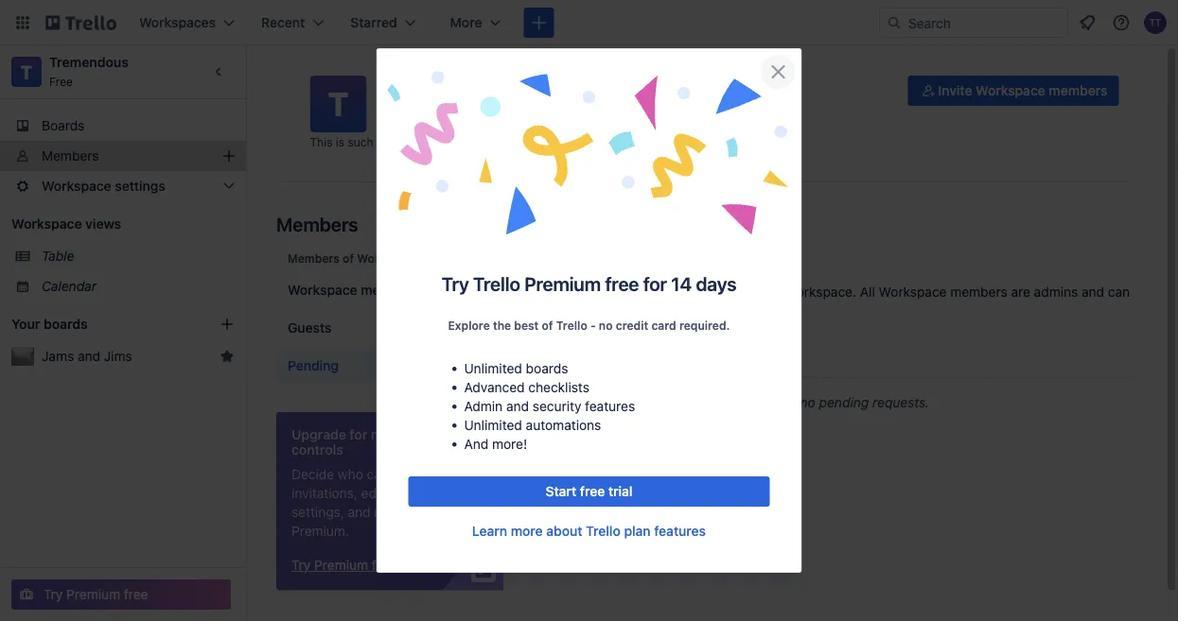 Task type: describe. For each thing, give the bounding box(es) containing it.
settings.
[[632, 303, 685, 319]]

trello inside button
[[586, 524, 621, 539]]

t link
[[11, 57, 42, 87]]

free inside start free trial button
[[580, 484, 605, 500]]

0 horizontal spatial are
[[777, 395, 797, 411]]

your boards
[[11, 317, 88, 332]]

boards link
[[0, 111, 246, 141]]

workspace.
[[785, 284, 856, 300]]

try trello premium free for 14 days
[[442, 273, 737, 295]]

tremendous free
[[49, 54, 129, 88]]

this
[[759, 284, 781, 300]]

can inside these people have requested to join this workspace. all workspace members are admins and can edit workspace settings.
[[1108, 284, 1130, 300]]

learn
[[472, 524, 507, 539]]

jams and jims
[[42, 349, 132, 364]]

0 vertical spatial more
[[371, 427, 403, 443]]

requested
[[652, 284, 714, 300]]

decide
[[291, 467, 334, 483]]

Filter by name text field
[[534, 328, 770, 362]]

and left the jims
[[78, 349, 100, 364]]

these
[[534, 284, 571, 300]]

admin
[[464, 399, 503, 415]]

terry turtle (terryturtle) image
[[1144, 11, 1167, 34]]

requests.
[[873, 395, 929, 411]]

pending link
[[276, 349, 503, 383]]

jims
[[104, 349, 132, 364]]

views
[[85, 216, 121, 232]]

2 unlimited from the top
[[464, 418, 522, 433]]

who
[[338, 467, 363, 483]]

upgrade
[[291, 427, 346, 443]]

there
[[738, 395, 774, 411]]

this
[[310, 135, 333, 149]]

pending
[[288, 358, 339, 374]]

and inside upgrade for more permissions controls decide who can send invitations, edit workspace settings, and more with premium.
[[348, 505, 371, 520]]

workspace right all
[[879, 284, 947, 300]]

try for try premium free
[[44, 587, 63, 603]]

invitations,
[[291, 486, 358, 502]]

boards for your boards
[[44, 317, 88, 332]]

calendar link
[[42, 277, 235, 296]]

invite workspace members
[[938, 83, 1108, 98]]

advanced
[[464, 380, 525, 396]]

private
[[395, 109, 432, 122]]

there are no pending requests.
[[738, 395, 929, 411]]

0 vertical spatial boards
[[422, 252, 461, 265]]

workspace up workspace members link
[[357, 252, 419, 265]]

have
[[620, 284, 649, 300]]

Search field
[[902, 9, 1067, 37]]

explore the best of trello - no credit card required.
[[448, 319, 730, 332]]

tremendous for tremendous
[[376, 82, 485, 104]]

members of workspace boards
[[288, 252, 461, 265]]

and inside unlimited boards advanced checklists admin and security features unlimited automations and more!
[[506, 399, 529, 415]]

1 horizontal spatial no
[[800, 395, 816, 411]]

days
[[696, 273, 737, 295]]

starred icon image
[[220, 349, 235, 364]]

about
[[546, 524, 582, 539]]

awesome
[[393, 135, 443, 149]]

join
[[734, 284, 755, 300]]

more inside learn more about trello plan features button
[[511, 524, 543, 539]]

start free trial
[[546, 484, 633, 500]]

can inside upgrade for more permissions controls decide who can send invitations, edit workspace settings, and more with premium.
[[367, 467, 389, 483]]

the
[[493, 319, 511, 332]]

workspace members
[[288, 282, 420, 298]]

webzone.
[[446, 135, 497, 149]]

features inside button
[[654, 524, 706, 539]]

and inside these people have requested to join this workspace. all workspace members are admins and can edit workspace settings.
[[1082, 284, 1104, 300]]

with
[[409, 505, 435, 520]]

special!
[[538, 135, 579, 149]]

to
[[718, 284, 730, 300]]

all
[[860, 284, 875, 300]]

these people have requested to join this workspace. all workspace members are admins and can edit workspace settings.
[[534, 284, 1130, 319]]

0 vertical spatial free
[[605, 273, 639, 295]]

primary element
[[0, 0, 1178, 45]]

more!
[[492, 437, 527, 452]]

start free trial button
[[408, 477, 770, 507]]

table
[[42, 248, 74, 264]]

learn more about trello plan features
[[472, 524, 706, 539]]

pending
[[819, 395, 869, 411]]

tremendousthings.web link
[[453, 106, 577, 125]]

open information menu image
[[1112, 13, 1131, 32]]

features inside unlimited boards advanced checklists admin and security features unlimited automations and more!
[[585, 399, 635, 415]]

your boards with 1 items element
[[11, 313, 191, 336]]

card
[[651, 319, 676, 332]]

workspace up "table" on the left top of the page
[[11, 216, 82, 232]]

1 unlimited from the top
[[464, 361, 522, 377]]

-
[[590, 319, 596, 332]]

workspace navigation collapse icon image
[[206, 59, 233, 85]]

security
[[533, 399, 581, 415]]

automations
[[526, 418, 601, 433]]

checklists
[[528, 380, 589, 396]]

an
[[376, 135, 389, 149]]



Task type: locate. For each thing, give the bounding box(es) containing it.
such
[[348, 135, 373, 149]]

more left the with
[[374, 505, 405, 520]]

plan
[[624, 524, 651, 539]]

it
[[500, 135, 507, 149]]

and down advanced
[[506, 399, 529, 415]]

start
[[546, 484, 577, 500]]

upgrade for more permissions controls decide who can send invitations, edit workspace settings, and more with premium.
[[291, 427, 484, 539]]

0 horizontal spatial try
[[44, 587, 63, 603]]

1 horizontal spatial t
[[328, 84, 348, 123]]

14
[[671, 273, 692, 295]]

workspace up guests
[[288, 282, 357, 298]]

0 vertical spatial unlimited
[[464, 361, 522, 377]]

tremendousthings.web
[[453, 109, 577, 122]]

try premium free button
[[11, 580, 231, 610]]

1 horizontal spatial tremendous
[[376, 82, 485, 104]]

0 horizontal spatial tremendous
[[49, 54, 129, 70]]

2 vertical spatial free
[[124, 587, 148, 603]]

1 horizontal spatial members
[[950, 284, 1008, 300]]

1 horizontal spatial try
[[442, 273, 469, 295]]

members link
[[0, 141, 246, 171]]

members
[[42, 148, 99, 164], [276, 213, 358, 235], [288, 252, 340, 265]]

features right the plan
[[654, 524, 706, 539]]

invite
[[938, 83, 972, 98]]

2 vertical spatial trello
[[586, 524, 621, 539]]

2 vertical spatial boards
[[526, 361, 568, 377]]

is
[[336, 135, 345, 149], [510, 135, 519, 149]]

members down boards
[[42, 148, 99, 164]]

t for 't' link
[[21, 61, 32, 83]]

0 vertical spatial try
[[442, 273, 469, 295]]

1 vertical spatial trello
[[556, 319, 587, 332]]

and
[[464, 437, 489, 452]]

send
[[392, 467, 422, 483]]

required.
[[679, 319, 730, 332]]

premium
[[524, 273, 601, 295], [66, 587, 120, 603]]

0 horizontal spatial of
[[343, 252, 354, 265]]

2 vertical spatial members
[[288, 252, 340, 265]]

1 vertical spatial can
[[367, 467, 389, 483]]

permissions
[[407, 427, 484, 443]]

workspace inside button
[[976, 83, 1046, 98]]

t left 'free'
[[21, 61, 32, 83]]

1 vertical spatial premium
[[66, 587, 120, 603]]

2 horizontal spatial boards
[[526, 361, 568, 377]]

0 vertical spatial premium
[[524, 273, 601, 295]]

1 vertical spatial boards
[[44, 317, 88, 332]]

0 vertical spatial edit
[[534, 303, 557, 319]]

more
[[371, 427, 403, 443], [374, 505, 405, 520], [511, 524, 543, 539]]

t
[[21, 61, 32, 83], [328, 84, 348, 123]]

can right who
[[367, 467, 389, 483]]

members up members of workspace boards
[[276, 213, 358, 235]]

calendar
[[42, 279, 97, 294]]

0 vertical spatial trello
[[473, 273, 520, 295]]

features up automations
[[585, 399, 635, 415]]

can right admins
[[1108, 284, 1130, 300]]

and right admins
[[1082, 284, 1104, 300]]

admins
[[1034, 284, 1078, 300]]

is right it
[[510, 135, 519, 149]]

trello left the plan
[[586, 524, 621, 539]]

unlimited up advanced
[[464, 361, 522, 377]]

free
[[605, 273, 639, 295], [580, 484, 605, 500], [124, 587, 148, 603]]

1 horizontal spatial boards
[[422, 252, 461, 265]]

for right upgrade
[[350, 427, 368, 443]]

try for try trello premium free for 14 days
[[442, 273, 469, 295]]

edit inside these people have requested to join this workspace. all workspace members are admins and can edit workspace settings.
[[534, 303, 557, 319]]

can
[[1108, 284, 1130, 300], [367, 467, 389, 483]]

0 vertical spatial members
[[42, 148, 99, 164]]

1 vertical spatial are
[[777, 395, 797, 411]]

1 vertical spatial unlimited
[[464, 418, 522, 433]]

1 horizontal spatial of
[[542, 319, 553, 332]]

so
[[522, 135, 535, 149]]

guests link
[[276, 311, 503, 345]]

0 vertical spatial t
[[21, 61, 32, 83]]

your
[[11, 317, 40, 332]]

workspace members link
[[276, 273, 503, 308]]

1 vertical spatial tremendous
[[376, 82, 485, 104]]

no left pending
[[800, 395, 816, 411]]

edit down who
[[361, 486, 384, 502]]

and down who
[[348, 505, 371, 520]]

create board or workspace image
[[529, 13, 548, 32]]

1 horizontal spatial features
[[654, 524, 706, 539]]

1 horizontal spatial premium
[[524, 273, 601, 295]]

0 horizontal spatial features
[[585, 399, 635, 415]]

1 horizontal spatial is
[[510, 135, 519, 149]]

1 vertical spatial for
[[350, 427, 368, 443]]

tremendous for tremendous free
[[49, 54, 129, 70]]

0 notifications image
[[1076, 11, 1099, 34]]

1 vertical spatial of
[[542, 319, 553, 332]]

boards up checklists
[[526, 361, 568, 377]]

0 horizontal spatial t
[[21, 61, 32, 83]]

edit inside upgrade for more permissions controls decide who can send invitations, edit workspace settings, and more with premium.
[[361, 486, 384, 502]]

workspace inside upgrade for more permissions controls decide who can send invitations, edit workspace settings, and more with premium.
[[388, 486, 456, 502]]

explore
[[448, 319, 490, 332]]

members up workspace members
[[288, 252, 340, 265]]

tremendous link
[[49, 54, 129, 70]]

for inside upgrade for more permissions controls decide who can send invitations, edit workspace settings, and more with premium.
[[350, 427, 368, 443]]

more right learn
[[511, 524, 543, 539]]

tremendous
[[49, 54, 129, 70], [376, 82, 485, 104]]

no right -
[[599, 319, 613, 332]]

boards
[[422, 252, 461, 265], [44, 317, 88, 332], [526, 361, 568, 377]]

is right this
[[336, 135, 345, 149]]

1 horizontal spatial edit
[[534, 303, 557, 319]]

best
[[514, 319, 539, 332]]

members inside button
[[1049, 83, 1108, 98]]

0 horizontal spatial no
[[599, 319, 613, 332]]

1 vertical spatial t
[[328, 84, 348, 123]]

1 horizontal spatial can
[[1108, 284, 1130, 300]]

jams and jims link
[[42, 347, 212, 366]]

search image
[[887, 15, 902, 30]]

free inside try premium free button
[[124, 587, 148, 603]]

1 vertical spatial no
[[800, 395, 816, 411]]

tremendous up the private in the top left of the page
[[376, 82, 485, 104]]

table link
[[42, 247, 235, 266]]

0 horizontal spatial edit
[[361, 486, 384, 502]]

0 vertical spatial features
[[585, 399, 635, 415]]

1 vertical spatial try
[[44, 587, 63, 603]]

members down the "0 notifications" image
[[1049, 83, 1108, 98]]

members
[[1049, 83, 1108, 98], [361, 282, 420, 298], [950, 284, 1008, 300]]

0 vertical spatial are
[[1011, 284, 1030, 300]]

0 vertical spatial can
[[1108, 284, 1130, 300]]

unlimited down admin
[[464, 418, 522, 433]]

jams
[[42, 349, 74, 364]]

premium inside try premium free button
[[66, 587, 120, 603]]

2 horizontal spatial members
[[1049, 83, 1108, 98]]

this is such an awesome webzone. it is so special!
[[310, 135, 579, 149]]

2 vertical spatial more
[[511, 524, 543, 539]]

0 horizontal spatial members
[[361, 282, 420, 298]]

try premium free
[[44, 587, 148, 603]]

boards
[[42, 118, 85, 133]]

trello
[[473, 273, 520, 295], [556, 319, 587, 332], [586, 524, 621, 539]]

are
[[1011, 284, 1030, 300], [777, 395, 797, 411]]

edit
[[534, 303, 557, 319], [361, 486, 384, 502]]

credit
[[616, 319, 648, 332]]

t up this
[[328, 84, 348, 123]]

are inside these people have requested to join this workspace. all workspace members are admins and can edit workspace settings.
[[1011, 284, 1030, 300]]

2 is from the left
[[510, 135, 519, 149]]

controls
[[291, 442, 343, 458]]

0 vertical spatial of
[[343, 252, 354, 265]]

1 is from the left
[[336, 135, 345, 149]]

0 horizontal spatial is
[[336, 135, 345, 149]]

close image
[[767, 61, 790, 83]]

add board image
[[220, 317, 235, 332]]

people
[[575, 284, 617, 300]]

settings,
[[291, 505, 344, 520]]

t for t button
[[328, 84, 348, 123]]

0 vertical spatial for
[[643, 273, 667, 295]]

premium.
[[291, 524, 349, 539]]

workspace right invite
[[976, 83, 1046, 98]]

1 vertical spatial free
[[580, 484, 605, 500]]

tremendous up 'free'
[[49, 54, 129, 70]]

0 horizontal spatial boards
[[44, 317, 88, 332]]

trello left -
[[556, 319, 587, 332]]

of right best
[[542, 319, 553, 332]]

free
[[49, 75, 73, 88]]

of up workspace members
[[343, 252, 354, 265]]

t inside button
[[328, 84, 348, 123]]

boards inside unlimited boards advanced checklists admin and security features unlimited automations and more!
[[526, 361, 568, 377]]

0 vertical spatial no
[[599, 319, 613, 332]]

1 vertical spatial more
[[374, 505, 405, 520]]

members inside these people have requested to join this workspace. all workspace members are admins and can edit workspace settings.
[[950, 284, 1008, 300]]

try
[[442, 273, 469, 295], [44, 587, 63, 603]]

try inside button
[[44, 587, 63, 603]]

1 vertical spatial edit
[[361, 486, 384, 502]]

members down members of workspace boards
[[361, 282, 420, 298]]

0 horizontal spatial for
[[350, 427, 368, 443]]

trial
[[608, 484, 633, 500]]

trello up the
[[473, 273, 520, 295]]

are left admins
[[1011, 284, 1030, 300]]

workspace views
[[11, 216, 121, 232]]

boards up "jams"
[[44, 317, 88, 332]]

invite workspace members button
[[908, 76, 1119, 106]]

0 horizontal spatial can
[[367, 467, 389, 483]]

features
[[585, 399, 635, 415], [654, 524, 706, 539]]

workspace
[[976, 83, 1046, 98], [11, 216, 82, 232], [357, 252, 419, 265], [288, 282, 357, 298], [879, 284, 947, 300], [561, 303, 629, 319], [388, 486, 456, 502]]

1 vertical spatial features
[[654, 524, 706, 539]]

0 vertical spatial tremendous
[[49, 54, 129, 70]]

edit down "these"
[[534, 303, 557, 319]]

0 horizontal spatial premium
[[66, 587, 120, 603]]

of
[[343, 252, 354, 265], [542, 319, 553, 332]]

more up send
[[371, 427, 403, 443]]

boards up workspace members link
[[422, 252, 461, 265]]

1 vertical spatial members
[[276, 213, 358, 235]]

1 horizontal spatial are
[[1011, 284, 1030, 300]]

guests
[[288, 320, 332, 336]]

boards for unlimited boards advanced checklists admin and security features unlimited automations and more!
[[526, 361, 568, 377]]

are right there
[[777, 395, 797, 411]]

t button
[[310, 76, 367, 132]]

members left admins
[[950, 284, 1008, 300]]

sm image
[[919, 81, 938, 100]]

1 horizontal spatial for
[[643, 273, 667, 295]]

learn more about trello plan features button
[[472, 522, 706, 541]]

workspace down people
[[561, 303, 629, 319]]

workspace up the with
[[388, 486, 456, 502]]

for left the 14
[[643, 273, 667, 295]]

no
[[599, 319, 613, 332], [800, 395, 816, 411]]

unlimited boards advanced checklists admin and security features unlimited automations and more!
[[464, 361, 635, 452]]



Task type: vqa. For each thing, say whether or not it's contained in the screenshot.
bottommost WORLDWIDE
no



